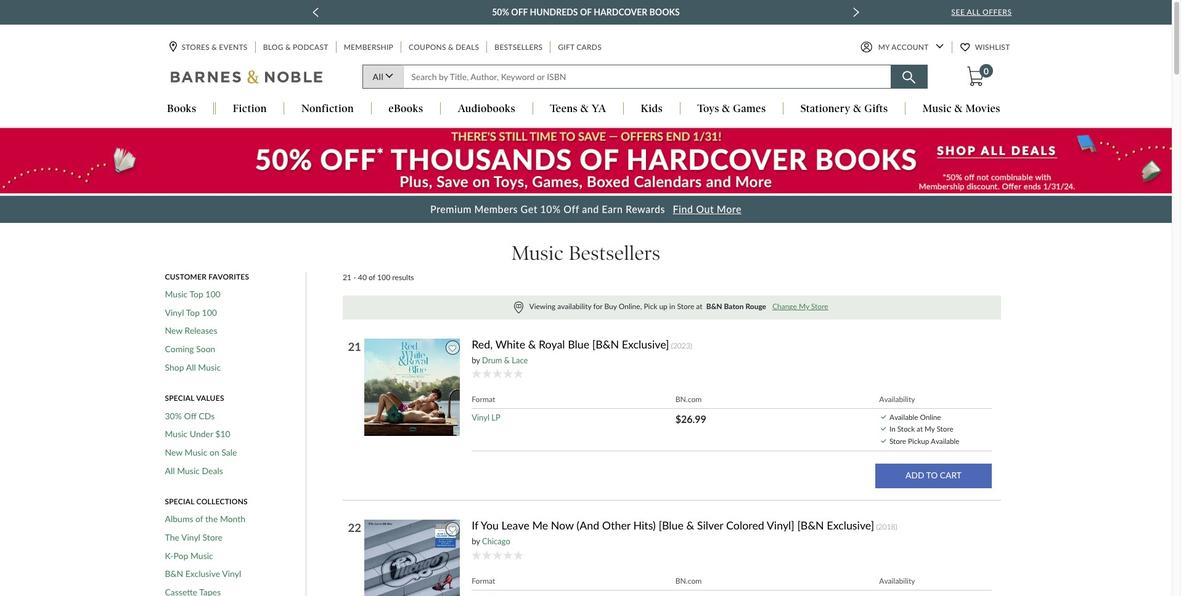 Task type: locate. For each thing, give the bounding box(es) containing it.
store pickup available
[[890, 437, 960, 446]]

1 vertical spatial off
[[564, 204, 579, 215]]

1 special from the top
[[165, 394, 194, 403]]

[blue
[[659, 519, 684, 533]]

coming
[[165, 344, 194, 355]]

Search by Title, Author, Keyword or ISBN text field
[[403, 65, 891, 89]]

vinyl left lp on the left of page
[[472, 413, 490, 423]]

& right "coupons"
[[448, 43, 454, 52]]

0 horizontal spatial bestsellers
[[495, 43, 543, 52]]

music under $10
[[165, 429, 230, 440]]

available online
[[890, 413, 941, 422]]

0 vertical spatial by
[[472, 356, 480, 365]]

store right in
[[677, 302, 694, 312]]

vinyl lp link
[[472, 413, 501, 423]]

0 vertical spatial at
[[696, 302, 703, 312]]

2 vertical spatial 100
[[202, 308, 217, 318]]

2 horizontal spatial off
[[564, 204, 579, 215]]

change my store link
[[771, 302, 830, 312]]

& right stores
[[212, 43, 217, 52]]

1 vertical spatial by
[[472, 537, 480, 547]]

check image up check image
[[881, 415, 886, 419]]

& for teens
[[581, 103, 589, 115]]

by inside the red, white & royal blue [b&n exclusive] (2023) by drum & lace
[[472, 356, 480, 365]]

2 horizontal spatial of
[[580, 7, 592, 17]]

21 for 21
[[348, 340, 361, 354]]

bn.com for red, white & royal blue [b&n exclusive]
[[676, 395, 702, 404]]

0 horizontal spatial [b&n
[[592, 338, 619, 351]]

off right '50%'
[[511, 7, 528, 17]]

check image
[[881, 415, 886, 419], [881, 427, 886, 431]]

0 vertical spatial availability
[[879, 395, 915, 404]]

region inside music bestsellers main content
[[343, 296, 1001, 320]]

availability down (2018)
[[879, 577, 915, 586]]

music inside "link"
[[177, 466, 200, 476]]

nonfiction
[[301, 103, 354, 115]]

1 vertical spatial availability
[[879, 577, 915, 586]]

& left gifts on the right of the page
[[854, 103, 862, 115]]

2 vertical spatial off
[[184, 411, 197, 421]]

40
[[358, 273, 367, 282]]

all down new music on sale link
[[165, 466, 175, 476]]

0 horizontal spatial off
[[184, 411, 197, 421]]

lace
[[512, 356, 528, 365]]

hundreds
[[530, 7, 578, 17]]

region
[[343, 296, 1001, 320]]

fiction
[[233, 103, 267, 115]]

& for music
[[955, 103, 963, 115]]

off inside 30% off cds link
[[184, 411, 197, 421]]

deals down on
[[202, 466, 223, 476]]

& right toys
[[722, 103, 731, 115]]

membership
[[344, 43, 393, 52]]

1 vertical spatial bn.com
[[676, 577, 702, 586]]

of right 40
[[369, 273, 375, 282]]

1 vertical spatial check image
[[881, 427, 886, 431]]

0 vertical spatial of
[[580, 7, 592, 17]]

my right change at the bottom right
[[799, 302, 809, 312]]

1 horizontal spatial my
[[878, 43, 890, 52]]

off left cds
[[184, 411, 197, 421]]

music bestsellers
[[512, 241, 660, 265]]

exclusive
[[185, 569, 220, 580]]

availability up available online at right
[[879, 395, 915, 404]]

viewing
[[529, 302, 556, 312]]

new up all music deals
[[165, 448, 183, 458]]

0 vertical spatial top
[[190, 289, 203, 300]]

0 vertical spatial 21
[[343, 273, 352, 282]]

1 horizontal spatial bestsellers
[[569, 241, 660, 265]]

bestsellers down '50%'
[[495, 43, 543, 52]]

by left drum
[[472, 356, 480, 365]]

1 vertical spatial available
[[931, 437, 960, 446]]

1 vertical spatial special
[[165, 498, 194, 507]]

new for new music on sale
[[165, 448, 183, 458]]

available
[[890, 413, 918, 422], [931, 437, 960, 446]]

available up stock
[[890, 413, 918, 422]]

new up coming
[[165, 326, 183, 336]]

off inside 50% off hundreds of hardcover books link
[[511, 7, 528, 17]]

& for stores
[[212, 43, 217, 52]]

0 vertical spatial exclusive]
[[622, 338, 669, 351]]

bestsellers down earn
[[569, 241, 660, 265]]

1 new from the top
[[165, 326, 183, 336]]

1 by from the top
[[472, 356, 480, 365]]

1 availability from the top
[[879, 395, 915, 404]]

new for new releases
[[165, 326, 183, 336]]

soon
[[196, 344, 215, 355]]

0 vertical spatial 100
[[377, 273, 390, 282]]

1 vertical spatial 100
[[206, 289, 221, 300]]

1 vertical spatial format
[[472, 577, 495, 586]]

1 vertical spatial bestsellers
[[569, 241, 660, 265]]

30% off cds
[[165, 411, 215, 421]]

1 vertical spatial exclusive]
[[827, 519, 874, 533]]

1 horizontal spatial off
[[511, 7, 528, 17]]

red, white & royal blue [b&n exclusive] image
[[364, 338, 463, 437]]

off for hundreds
[[511, 7, 528, 17]]

of for 40
[[369, 273, 375, 282]]

21
[[343, 273, 352, 282], [348, 340, 361, 354]]

0 vertical spatial special
[[165, 394, 194, 403]]

1 horizontal spatial deals
[[456, 43, 479, 52]]

100 for vinyl top 100
[[202, 308, 217, 318]]

& for coupons
[[448, 43, 454, 52]]

format up vinyl lp
[[472, 395, 495, 404]]

[b&n inside if you leave me now (and other hits) [blue & silver colored vinyl] [b&n exclusive] (2018) by chicago
[[797, 519, 824, 533]]

music left movies
[[923, 103, 952, 115]]

region containing viewing availability for buy online, pick up in store at
[[343, 296, 1001, 320]]

exclusive] left (2018)
[[827, 519, 874, 533]]

teens
[[550, 103, 578, 115]]

and
[[582, 204, 599, 215]]

bn.com for if you leave me now (and other hits) [blue & silver colored vinyl] [b&n exclusive]
[[676, 577, 702, 586]]

0 vertical spatial deals
[[456, 43, 479, 52]]

ya
[[592, 103, 606, 115]]

movies
[[966, 103, 1001, 115]]

my right user image
[[878, 43, 890, 52]]

100 up releases
[[202, 308, 217, 318]]

see all offers link
[[952, 7, 1012, 17]]

the vinyl store
[[165, 533, 223, 543]]

premium
[[430, 204, 472, 215]]

100 left results
[[377, 273, 390, 282]]

on
[[210, 448, 219, 458]]

format down chicago link
[[472, 577, 495, 586]]

music up exclusive
[[190, 551, 213, 561]]

0 vertical spatial bn.com
[[676, 395, 702, 404]]

top up vinyl top 100
[[190, 289, 203, 300]]

100 down customer favorites
[[206, 289, 221, 300]]

1 vertical spatial at
[[917, 425, 923, 434]]

music down get
[[512, 241, 564, 265]]

0 vertical spatial [b&n
[[592, 338, 619, 351]]

1 horizontal spatial [b&n
[[797, 519, 824, 533]]

2 new from the top
[[165, 448, 183, 458]]

bn.com up $26.99
[[676, 395, 702, 404]]

music
[[923, 103, 952, 115], [512, 241, 564, 265], [165, 289, 188, 300], [198, 362, 221, 373], [165, 429, 188, 440], [185, 448, 207, 458], [177, 466, 200, 476], [190, 551, 213, 561]]

of right hundreds
[[580, 7, 592, 17]]

you
[[481, 519, 499, 533]]

1 vertical spatial of
[[369, 273, 375, 282]]

1 horizontal spatial books
[[650, 7, 680, 17]]

at left b&n baton
[[696, 302, 703, 312]]

gift cards link
[[557, 42, 603, 53]]

coupons
[[409, 43, 446, 52]]

if you leave me now (and other hits) [blue & silver colored vinyl] [b&n exclusive] (2018) by chicago
[[472, 519, 897, 547]]

2 format from the top
[[472, 577, 495, 586]]

format
[[472, 395, 495, 404], [472, 577, 495, 586]]

available down my store
[[931, 437, 960, 446]]

toys & games button
[[681, 103, 783, 116]]

all right shop
[[186, 362, 196, 373]]

by down if on the bottom of the page
[[472, 537, 480, 547]]

stores
[[182, 43, 210, 52]]

2 availability from the top
[[879, 577, 915, 586]]

1 horizontal spatial exclusive]
[[827, 519, 874, 533]]

members
[[474, 204, 518, 215]]

check image left in at the right
[[881, 427, 886, 431]]

50% off hundreds of hardcover books link
[[492, 5, 680, 20]]

format for if you leave me now (and other hits) [blue & silver colored vinyl] [b&n exclusive]
[[472, 577, 495, 586]]

1 vertical spatial new
[[165, 448, 183, 458]]

colored
[[726, 519, 764, 533]]

30% off cds link
[[165, 411, 215, 422]]

$26.99
[[676, 414, 706, 425]]

21 - 40 of 100 results
[[343, 273, 414, 282]]

stationery & gifts
[[801, 103, 888, 115]]

0 vertical spatial off
[[511, 7, 528, 17]]

search image
[[903, 71, 916, 84]]

top down music top 100 link
[[186, 308, 200, 318]]

bopis small image
[[514, 302, 523, 314]]

more
[[717, 204, 742, 215]]

& left ya
[[581, 103, 589, 115]]

1 vertical spatial top
[[186, 308, 200, 318]]

off
[[511, 7, 528, 17], [564, 204, 579, 215], [184, 411, 197, 421]]

all music deals
[[165, 466, 223, 476]]

2 by from the top
[[472, 537, 480, 547]]

1 vertical spatial my
[[799, 302, 809, 312]]

0 horizontal spatial deals
[[202, 466, 223, 476]]

2 vertical spatial of
[[195, 514, 203, 525]]

kids button
[[624, 103, 680, 116]]

& left movies
[[955, 103, 963, 115]]

stores & events
[[182, 43, 248, 52]]

1 bn.com from the top
[[676, 395, 702, 404]]

blog & podcast
[[263, 43, 328, 52]]

& right blog
[[285, 43, 291, 52]]

music & movies
[[923, 103, 1001, 115]]

0 horizontal spatial exclusive]
[[622, 338, 669, 351]]

cards
[[577, 43, 602, 52]]

0 vertical spatial my
[[878, 43, 890, 52]]

results
[[392, 273, 414, 282]]

[b&n inside the red, white & royal blue [b&n exclusive] (2023) by drum & lace
[[592, 338, 619, 351]]

30%
[[165, 411, 182, 421]]

& for blog
[[285, 43, 291, 52]]

0 horizontal spatial my
[[799, 302, 809, 312]]

exclusive] left (2023)
[[622, 338, 669, 351]]

previous slide / item image
[[312, 7, 319, 17]]

wishlist
[[975, 43, 1010, 52]]

bestsellers
[[495, 43, 543, 52], [569, 241, 660, 265]]

0 vertical spatial format
[[472, 395, 495, 404]]

exclusive] inside the red, white & royal blue [b&n exclusive] (2023) by drum & lace
[[622, 338, 669, 351]]

membership link
[[343, 42, 395, 53]]

0 horizontal spatial books
[[167, 103, 196, 115]]

& right [blue
[[687, 519, 694, 533]]

2 bn.com from the top
[[676, 577, 702, 586]]

bn.com down if you leave me now (and other hits) [blue & silver colored vinyl] [b&n exclusive] (2018) by chicago on the bottom of page
[[676, 577, 702, 586]]

books
[[650, 7, 680, 17], [167, 103, 196, 115]]

0 vertical spatial check image
[[881, 415, 886, 419]]

1 horizontal spatial of
[[369, 273, 375, 282]]

[b&n right blue
[[592, 338, 619, 351]]

off left the and
[[564, 204, 579, 215]]

new releases link
[[165, 326, 217, 337]]

[b&n
[[592, 338, 619, 351], [797, 519, 824, 533]]

0 horizontal spatial available
[[890, 413, 918, 422]]

bn.com
[[676, 395, 702, 404], [676, 577, 702, 586]]

1 vertical spatial [b&n
[[797, 519, 824, 533]]

1 vertical spatial 21
[[348, 340, 361, 354]]

vinyl
[[165, 308, 184, 318], [472, 413, 490, 423], [181, 533, 200, 543], [222, 569, 241, 580]]

deals inside "link"
[[202, 466, 223, 476]]

top for music
[[190, 289, 203, 300]]

0 horizontal spatial of
[[195, 514, 203, 525]]

cds
[[199, 411, 215, 421]]

store
[[677, 302, 694, 312], [811, 302, 828, 312], [890, 437, 906, 446], [203, 533, 223, 543]]

0 vertical spatial new
[[165, 326, 183, 336]]

1 format from the top
[[472, 395, 495, 404]]

2 check image from the top
[[881, 427, 886, 431]]

0
[[984, 66, 989, 76]]

1 vertical spatial books
[[167, 103, 196, 115]]

deals right "coupons"
[[456, 43, 479, 52]]

[b&n right vinyl] in the bottom right of the page
[[797, 519, 824, 533]]

customer favorites
[[165, 272, 249, 282]]

at up pickup
[[917, 425, 923, 434]]

special up albums
[[165, 498, 194, 507]]

top for vinyl
[[186, 308, 200, 318]]

of left the
[[195, 514, 203, 525]]

special up 30%
[[165, 394, 194, 403]]

music down soon
[[198, 362, 221, 373]]

hits)
[[634, 519, 656, 533]]

None field
[[403, 65, 891, 89]]

1 vertical spatial deals
[[202, 466, 223, 476]]

1 check image from the top
[[881, 415, 886, 419]]

special values
[[165, 394, 224, 403]]

of for hundreds
[[580, 7, 592, 17]]

vinyl up the new releases on the bottom left of page
[[165, 308, 184, 318]]

music down new music on sale link
[[177, 466, 200, 476]]

kids
[[641, 103, 663, 115]]

2 special from the top
[[165, 498, 194, 507]]

new music on sale link
[[165, 448, 237, 458]]

None submit
[[876, 464, 992, 489]]

check image for in stock at my store
[[881, 427, 886, 431]]



Task type: describe. For each thing, give the bounding box(es) containing it.
silver
[[697, 519, 724, 533]]

up
[[659, 302, 668, 312]]

ebooks
[[389, 103, 423, 115]]

podcast
[[293, 43, 328, 52]]

21 for 21 - 40 of 100 results
[[343, 273, 352, 282]]

music inside button
[[923, 103, 952, 115]]

k-pop music
[[165, 551, 213, 561]]

logo image
[[170, 70, 323, 87]]

toys & games
[[698, 103, 766, 115]]

50%
[[492, 7, 509, 17]]

availability for if you leave me now (and other hits) [blue & silver colored vinyl] [b&n exclusive]
[[879, 577, 915, 586]]

0 button
[[966, 64, 993, 87]]

online
[[920, 413, 941, 422]]

stationery & gifts button
[[784, 103, 905, 116]]

values
[[196, 394, 224, 403]]

chicago
[[482, 537, 510, 547]]

(2018)
[[876, 523, 897, 532]]

blog
[[263, 43, 283, 52]]

favorites
[[209, 272, 249, 282]]

& left lace
[[504, 356, 510, 365]]

red, white & royal blue [b&n exclusive] (2023) by drum & lace
[[472, 338, 692, 365]]

releases
[[185, 326, 217, 336]]

format for red, white & royal blue [b&n exclusive]
[[472, 395, 495, 404]]

books inside button
[[167, 103, 196, 115]]

& left the royal
[[528, 338, 536, 351]]

royal
[[539, 338, 565, 351]]

k-pop music link
[[165, 551, 213, 562]]

b&n
[[165, 569, 183, 580]]

in stock at my store
[[890, 425, 954, 434]]

for
[[593, 302, 603, 312]]

out
[[696, 204, 714, 215]]

in
[[890, 425, 896, 434]]

off for cds
[[184, 411, 197, 421]]

change
[[773, 302, 797, 312]]

offers
[[983, 7, 1012, 17]]

new releases
[[165, 326, 217, 336]]

my inside music bestsellers main content
[[799, 302, 809, 312]]

cart image
[[967, 67, 984, 87]]

me
[[532, 519, 548, 533]]

games
[[733, 103, 766, 115]]

now
[[551, 519, 574, 533]]

music down "customer"
[[165, 289, 188, 300]]

shop
[[165, 362, 184, 373]]

22
[[348, 522, 361, 535]]

all inside "link"
[[165, 466, 175, 476]]

blog & podcast link
[[262, 42, 330, 53]]

customer
[[165, 272, 207, 282]]

collections
[[196, 498, 248, 507]]

100 for music top 100
[[206, 289, 221, 300]]

(and
[[577, 519, 599, 533]]

$26.99 link
[[676, 414, 706, 425]]

drum & lace link
[[482, 356, 528, 365]]

(2023)
[[671, 341, 692, 351]]

store right change at the bottom right
[[811, 302, 828, 312]]

special for albums
[[165, 498, 194, 507]]

audiobooks button
[[441, 103, 532, 116]]

my account button
[[861, 42, 944, 53]]

ebooks button
[[372, 103, 440, 116]]

my store
[[925, 425, 954, 434]]

events
[[219, 43, 248, 52]]

store down the
[[203, 533, 223, 543]]

10%
[[540, 204, 561, 215]]

bestsellers link
[[493, 42, 544, 53]]

& for toys
[[722, 103, 731, 115]]

0 vertical spatial books
[[650, 7, 680, 17]]

special for 30%
[[165, 394, 194, 403]]

albums of the month link
[[165, 514, 245, 525]]

pick
[[644, 302, 657, 312]]

& inside if you leave me now (and other hits) [blue & silver colored vinyl] [b&n exclusive] (2018) by chicago
[[687, 519, 694, 533]]

audiobooks
[[458, 103, 515, 115]]

0 horizontal spatial at
[[696, 302, 703, 312]]

under
[[190, 429, 213, 440]]

shop all music link
[[165, 362, 221, 373]]

music down 30%
[[165, 429, 188, 440]]

see all offers
[[952, 7, 1012, 17]]

1 horizontal spatial at
[[917, 425, 923, 434]]

all down "membership" in the left top of the page
[[373, 72, 384, 82]]

music bestsellers main content
[[0, 128, 1172, 597]]

1 horizontal spatial available
[[931, 437, 960, 446]]

user image
[[861, 42, 872, 53]]

sale
[[222, 448, 237, 458]]

k-
[[165, 551, 174, 561]]

0 vertical spatial bestsellers
[[495, 43, 543, 52]]

b&n exclusive vinyl link
[[165, 569, 241, 580]]

store down in at the right
[[890, 437, 906, 446]]

& for stationery
[[854, 103, 862, 115]]

b&n baton
[[706, 302, 744, 312]]

vinyl right exclusive
[[222, 569, 241, 580]]

check image for available online
[[881, 415, 886, 419]]

account
[[892, 43, 929, 52]]

none submit inside music bestsellers main content
[[876, 464, 992, 489]]

fiction button
[[216, 103, 284, 116]]

50% off thousans of hardcover books, plus, save on toys, games, boxed calendars and more image
[[0, 129, 1172, 194]]

gift cards
[[558, 43, 602, 52]]

deals for coupons & deals
[[456, 43, 479, 52]]

red, white & royal blue [b&n exclusive] link
[[472, 338, 669, 351]]

down arrow image
[[936, 44, 944, 49]]

all link
[[362, 65, 403, 89]]

deals for all music deals
[[202, 466, 223, 476]]

music top 100
[[165, 289, 221, 300]]

check image
[[881, 439, 886, 443]]

by inside if you leave me now (and other hits) [blue & silver colored vinyl] [b&n exclusive] (2018) by chicago
[[472, 537, 480, 547]]

$10
[[215, 429, 230, 440]]

vinyl up k-pop music
[[181, 533, 200, 543]]

teens & ya
[[550, 103, 606, 115]]

month
[[220, 514, 245, 525]]

next slide / item image
[[853, 7, 860, 17]]

availability for red, white & royal blue [b&n exclusive]
[[879, 395, 915, 404]]

my inside dropdown button
[[878, 43, 890, 52]]

exclusive] inside if you leave me now (and other hits) [blue & silver colored vinyl] [b&n exclusive] (2018) by chicago
[[827, 519, 874, 533]]

white
[[495, 338, 525, 351]]

special collections
[[165, 498, 248, 507]]

all right the see
[[967, 7, 981, 17]]

toys
[[698, 103, 719, 115]]

pop
[[174, 551, 188, 561]]

bestsellers inside main content
[[569, 241, 660, 265]]

music down music under $10 link
[[185, 448, 207, 458]]

stock
[[898, 425, 915, 434]]

availability
[[557, 302, 592, 312]]

online,
[[619, 302, 642, 312]]

nonfiction button
[[284, 103, 371, 116]]

albums of the month
[[165, 514, 245, 525]]

stores & events link
[[169, 42, 249, 53]]

50% off hundreds of hardcover books
[[492, 7, 680, 17]]

premium members get 10% off and earn rewards find out more
[[430, 204, 742, 215]]

if you leave me now (and other hits) [blue & silver colored vinyl] [b&n exclusive] image
[[364, 520, 463, 597]]

0 vertical spatial available
[[890, 413, 918, 422]]

viewing availability for buy online, pick up in store at b&n baton rouge change my store
[[529, 302, 828, 312]]

other
[[602, 519, 631, 533]]

coming soon
[[165, 344, 215, 355]]

red,
[[472, 338, 493, 351]]



Task type: vqa. For each thing, say whether or not it's contained in the screenshot.
Pickup
yes



